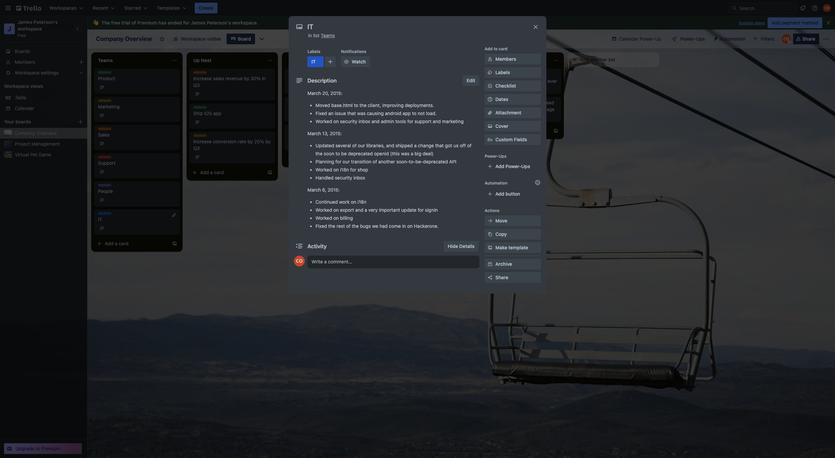 Task type: vqa. For each thing, say whether or not it's contained in the screenshot.


Task type: locate. For each thing, give the bounding box(es) containing it.
20, inside option
[[401, 141, 407, 146]]

sm image
[[487, 56, 494, 62], [487, 123, 494, 130], [487, 218, 494, 224], [487, 231, 494, 238], [487, 245, 494, 251]]

oct inside option
[[297, 113, 304, 118]]

james up free
[[17, 19, 32, 25]]

fixed
[[316, 111, 327, 116], [316, 223, 327, 229]]

worked inside 'moved base.html to the client, improving deployments. fixed an issue that was causing android app to not load. worked on security inbox and admin tools for support and marketing'
[[316, 119, 332, 124]]

sales inside the sales sales
[[98, 128, 109, 133]]

1 horizontal spatial color: green, title: "product" element
[[194, 106, 209, 111]]

0 horizontal spatial calendar
[[15, 105, 34, 111]]

oct 17, 2022
[[297, 113, 321, 118]]

24,
[[306, 141, 312, 146]]

sales inside sales increase sales revenue by 30% in q3
[[194, 71, 204, 76]]

marketing inside marketing increase conversion rate by 20% by q3
[[194, 134, 213, 139]]

1 horizontal spatial that
[[436, 143, 444, 149]]

2 sm image from the top
[[487, 123, 494, 130]]

0 horizontal spatial labels
[[308, 49, 321, 54]]

fixed left rest
[[316, 223, 327, 229]]

to up finishing
[[493, 100, 498, 105]]

1 vertical spatial oct
[[297, 113, 304, 118]]

most
[[480, 78, 491, 84]]

1 vertical spatial inbox
[[354, 175, 366, 181]]

0 vertical spatial security
[[340, 119, 358, 124]]

of
[[132, 20, 136, 26], [353, 143, 357, 149], [468, 143, 472, 149], [373, 159, 377, 165], [347, 223, 351, 229]]

color: orange, title: "sales" element for sales
[[98, 128, 112, 133]]

the
[[101, 20, 110, 26]]

on right work
[[351, 199, 357, 205]]

0 horizontal spatial peterson's
[[33, 19, 58, 25]]

power-ups inside button
[[681, 36, 706, 42]]

members link
[[485, 54, 542, 65], [0, 57, 87, 68]]

it link
[[98, 216, 176, 223]]

premium inside banner
[[137, 20, 158, 26]]

2 q3 from the top
[[194, 145, 200, 151]]

inbox inside updated several of our libraries, and shipped a change that got us off of the soon to be deprecated openid (this was a big deal) planning for our transition of another soon-to-be-deprecated api worked on i18n for shop handled security inbox
[[354, 175, 366, 181]]

workspace up table
[[4, 83, 29, 89]]

overview up management
[[37, 130, 57, 136]]

marketing up android
[[384, 99, 404, 104]]

by inside sales increase sales revenue by 30% in q3
[[244, 76, 249, 81]]

company overview up 'project management' at the top of page
[[15, 130, 57, 136]]

1 horizontal spatial christina overa (christinaovera) image
[[782, 34, 792, 44]]

2022 for engineering
[[312, 85, 321, 90]]

1 horizontal spatial automation
[[721, 36, 746, 42]]

was inside 'moved base.html to the client, improving deployments. fixed an issue that was causing android app to not load. worked on security inbox and admin tools for support and marketing'
[[357, 111, 366, 116]]

for right ended
[[183, 20, 190, 26]]

1 increase from the top
[[194, 76, 212, 81]]

workspace
[[232, 20, 257, 26], [17, 26, 42, 32]]

2 people from the top
[[98, 188, 113, 194]]

fixed inside 'moved base.html to the client, improving deployments. fixed an issue that was causing android app to not load. worked on security inbox and admin tools for support and marketing'
[[316, 111, 327, 116]]

app inside 'moved base.html to the client, improving deployments. fixed an issue that was causing android app to not load. worked on security inbox and admin tools for support and marketing'
[[403, 111, 411, 116]]

show menu image
[[823, 36, 830, 42]]

0 horizontal spatial was
[[357, 111, 366, 116]]

sm image for make template
[[487, 245, 494, 251]]

2 app from the left
[[403, 111, 411, 116]]

another inside button
[[591, 57, 608, 62]]

was down "shipped"
[[401, 151, 410, 157]]

1 fixed from the top
[[316, 111, 327, 116]]

rest
[[337, 223, 345, 229]]

increase for increase sales revenue by 30% in q3
[[194, 76, 212, 81]]

1 horizontal spatial workspace
[[232, 20, 257, 26]]

banner
[[87, 16, 836, 30]]

attachment
[[496, 110, 522, 116]]

2 increase from the top
[[194, 139, 212, 144]]

causing
[[367, 111, 384, 116]]

product product
[[98, 71, 115, 81]]

1 vertical spatial 20,
[[401, 141, 407, 146]]

1 vertical spatial create from template… image
[[267, 170, 273, 175]]

it inside the it it
[[98, 212, 102, 217]]

0 vertical spatial q3
[[194, 82, 200, 88]]

company up the project
[[15, 130, 35, 136]]

ups
[[697, 36, 706, 42], [499, 154, 507, 159], [522, 164, 531, 169]]

board
[[238, 36, 251, 42]]

security down issue
[[340, 119, 358, 124]]

to inside updated several of our libraries, and shipped a change that got us off of the soon to be deprecated openid (this was a big deal) planning for our transition of another soon-to-be-deprecated api worked on i18n for shop handled security inbox
[[336, 151, 340, 157]]

0 vertical spatial color: blue, title: "it" element
[[308, 56, 324, 67]]

for inside 'moved base.html to the client, improving deployments. fixed an issue that was causing android app to not load. worked on security inbox and admin tools for support and marketing'
[[408, 119, 414, 124]]

1 horizontal spatial members link
[[485, 54, 542, 65]]

sm image for watch
[[343, 58, 350, 65]]

aug
[[392, 141, 400, 146]]

marketing for increase conversion rate by 20% by q3
[[194, 134, 213, 139]]

that inside 'moved base.html to the client, improving deployments. fixed an issue that was causing android app to not load. worked on security inbox and admin tools for support and marketing'
[[348, 111, 356, 116]]

members link up labels link at the right top
[[485, 54, 542, 65]]

archive link
[[485, 259, 542, 270]]

james inside banner
[[191, 20, 206, 26]]

2 bravo from the top
[[480, 100, 492, 105]]

product inside "product ship ios app"
[[194, 106, 209, 111]]

was left causing
[[357, 111, 366, 116]]

sm image inside copy link
[[487, 231, 494, 238]]

sales for increase
[[194, 71, 204, 76]]

inbox down shop
[[354, 175, 366, 181]]

on down issue
[[334, 119, 339, 124]]

color: blue, title: "it" element up oct 18, 2022 option
[[289, 71, 302, 76]]

sales down marketing marketing
[[98, 128, 109, 133]]

20, up moved
[[323, 90, 329, 96]]

q3 inside sales increase sales revenue by 30% in q3
[[194, 82, 200, 88]]

2 oct from the top
[[297, 113, 304, 118]]

card down increase conversion rate by 20% by q3 link
[[214, 170, 224, 175]]

2022 right 24,
[[313, 141, 323, 146]]

2 worked from the top
[[316, 167, 332, 173]]

1 vertical spatial another
[[379, 159, 395, 165]]

add power-ups
[[496, 164, 531, 169]]

color: red, title: "support" element
[[98, 156, 114, 161]]

workspace inside james peterson's workspace free
[[17, 26, 42, 32]]

1 vertical spatial march
[[308, 131, 321, 136]]

0 vertical spatial automation
[[721, 36, 746, 42]]

sm image down design!
[[487, 123, 494, 130]]

worked inside updated several of our libraries, and shipped a change that got us off of the soon to be deprecated openid (this was a big deal) planning for our transition of another soon-to-be-deprecated api worked on i18n for shop handled security inbox
[[316, 167, 332, 173]]

workspace up board
[[232, 20, 257, 26]]

bravo
[[480, 72, 492, 77], [480, 100, 492, 105]]

payment
[[782, 20, 801, 26]]

marketing inside marketing social media campaign
[[384, 99, 404, 104]]

new
[[517, 107, 526, 112]]

oct inside option
[[297, 85, 304, 90]]

march up nov 24, 2022 on the top left of the page
[[308, 131, 321, 136]]

calendar inside "link"
[[620, 36, 639, 42]]

visible
[[207, 36, 221, 42]]

in inside sales increase sales revenue by 30% in q3
[[262, 76, 266, 81]]

on inside updated several of our libraries, and shipped a change that got us off of the soon to be deprecated openid (this was a big deal) planning for our transition of another soon-to-be-deprecated api worked on i18n for shop handled security inbox
[[334, 167, 339, 173]]

add a card down it link
[[105, 241, 129, 247]]

to inside bravo to lauren for taking the lead and finishing the new landing page design!
[[493, 100, 498, 105]]

workspace inside button
[[181, 36, 206, 42]]

sm image inside watch button
[[343, 58, 350, 65]]

product inside product marketing brand guidelines
[[289, 99, 304, 104]]

2022 right 17,
[[311, 113, 321, 118]]

of right rest
[[347, 223, 351, 229]]

marketing for social media campaign
[[384, 99, 404, 104]]

sm image inside archive link
[[487, 261, 494, 268]]

filters
[[762, 36, 775, 42]]

1 horizontal spatial power-ups
[[681, 36, 706, 42]]

1 horizontal spatial james
[[191, 20, 206, 26]]

1 vertical spatial workspace
[[17, 26, 42, 32]]

teams
[[321, 33, 335, 38]]

billing
[[340, 215, 353, 221]]

2015: right 6,
[[328, 187, 340, 193]]

1 sm image from the top
[[487, 56, 494, 62]]

card up the custom
[[500, 128, 510, 134]]

share button down method
[[794, 34, 820, 44]]

aug 20, 2022
[[392, 141, 418, 146]]

marketing inside marketing marketing
[[98, 99, 118, 104]]

share down archive on the bottom right
[[496, 275, 509, 281]]

2022 for media
[[408, 113, 418, 118]]

marketing left conversion
[[194, 134, 213, 139]]

q3 inside marketing increase conversion rate by 20% by q3
[[194, 145, 200, 151]]

trial
[[122, 20, 130, 26]]

card left big
[[405, 156, 415, 162]]

company inside 'board name' text box
[[96, 35, 124, 42]]

i18n inside the continued work on i18n worked on export and a very important update for signin worked on billing fixed the rest of the bugs we had come in on hackerone.
[[358, 199, 367, 205]]

on inside 'moved base.html to the client, improving deployments. fixed an issue that was causing android app to not load. worked on security inbox and admin tools for support and marketing'
[[334, 119, 339, 124]]

sm image
[[343, 58, 350, 65], [487, 69, 494, 76], [487, 83, 494, 89], [487, 261, 494, 268]]

2 vertical spatial march
[[308, 187, 321, 193]]

1 vertical spatial color: orange, title: "sales" element
[[98, 128, 112, 133]]

james inside james peterson's workspace free
[[17, 19, 32, 25]]

1 horizontal spatial our
[[358, 143, 365, 149]]

customer
[[492, 78, 513, 84]]

project
[[15, 141, 30, 147]]

blog
[[335, 76, 345, 81]]

primary element
[[0, 0, 836, 16]]

labels
[[308, 49, 321, 54], [496, 70, 510, 75]]

1 horizontal spatial deprecated
[[424, 159, 448, 165]]

increase for increase conversion rate by 20% by q3
[[194, 139, 212, 144]]

1 vertical spatial share
[[496, 275, 509, 281]]

and up design!
[[480, 107, 488, 112]]

the left rest
[[329, 223, 336, 229]]

0 vertical spatial ups
[[697, 36, 706, 42]]

app down media on the left top
[[403, 111, 411, 116]]

0 vertical spatial christina overa (christinaovera) image
[[782, 34, 792, 44]]

lead
[[545, 100, 555, 105]]

20, for aug
[[401, 141, 407, 146]]

bravo to lauren for taking the lead and finishing the new landing page design! link
[[480, 99, 558, 120]]

marketing down the product product
[[98, 99, 118, 104]]

product inside the product product
[[98, 71, 114, 76]]

1 horizontal spatial overview
[[125, 35, 152, 42]]

1 vertical spatial deprecated
[[424, 159, 448, 165]]

peterson's up visible
[[207, 20, 231, 26]]

0 vertical spatial 2015:
[[331, 90, 343, 96]]

1 vertical spatial company
[[15, 130, 35, 136]]

0 horizontal spatial james
[[17, 19, 32, 25]]

2 horizontal spatial color: green, title: "product" element
[[289, 99, 304, 104]]

0 horizontal spatial 20,
[[323, 90, 329, 96]]

marketing for analytics data
[[289, 128, 308, 133]]

on right the come
[[408, 223, 413, 229]]

of inside the continued work on i18n worked on export and a very important update for signin worked on billing fixed the rest of the bugs we had come in on hackerone.
[[347, 223, 351, 229]]

2015: for march 6, 2015:
[[328, 187, 340, 193]]

color: green, title: "product" element for product
[[98, 71, 114, 76]]

1 vertical spatial that
[[436, 143, 444, 149]]

3 sm image from the top
[[487, 218, 494, 224]]

0 vertical spatial bravo
[[480, 72, 492, 77]]

big
[[415, 151, 422, 157]]

calendar up add another list button
[[620, 36, 639, 42]]

0 vertical spatial overview
[[125, 35, 152, 42]]

custom
[[496, 137, 513, 142]]

1 vertical spatial christina overa (christinaovera) image
[[294, 256, 305, 267]]

1 vertical spatial premium
[[41, 446, 60, 452]]

2 horizontal spatial create from template… image
[[363, 157, 368, 162]]

wave image
[[93, 20, 99, 26]]

fixed down moved
[[316, 111, 327, 116]]

virtual
[[15, 152, 29, 158]]

sm image inside the cover link
[[487, 123, 494, 130]]

notifications
[[341, 49, 367, 54]]

j link
[[4, 24, 15, 34]]

support inside bravo to tom for answering the most customer support emails ever received in one day!
[[514, 78, 532, 84]]

0 vertical spatial 20,
[[323, 90, 329, 96]]

list inside button
[[609, 57, 616, 62]]

1 horizontal spatial 20,
[[401, 141, 407, 146]]

j
[[7, 25, 11, 33]]

0 horizontal spatial color: green, title: "product" element
[[98, 71, 114, 76]]

sm image left watch
[[343, 58, 350, 65]]

oct for engineering
[[297, 85, 304, 90]]

q3 for increase sales revenue by 30% in q3
[[194, 82, 200, 88]]

members down boards
[[15, 59, 35, 65]]

a inside the continued work on i18n worked on export and a very important update for signin worked on billing fixed the rest of the bugs we had come in on hackerone.
[[365, 207, 368, 213]]

increase
[[194, 76, 212, 81], [194, 139, 212, 144]]

1 horizontal spatial labels
[[496, 70, 510, 75]]

5 sm image from the top
[[487, 245, 494, 251]]

inbox inside 'moved base.html to the client, improving deployments. fixed an issue that was causing android app to not load. worked on security inbox and admin tools for support and marketing'
[[359, 119, 371, 124]]

explore plans
[[740, 20, 766, 26]]

star or unstar board image
[[160, 36, 165, 42]]

1 vertical spatial color: green, title: "product" element
[[289, 99, 304, 104]]

2015: for march 13, 2015:
[[330, 131, 342, 136]]

and up (this
[[387, 143, 395, 149]]

sm image left checklist
[[487, 83, 494, 89]]

0 vertical spatial premium
[[137, 20, 158, 26]]

for down mar 23, 2022
[[408, 119, 414, 124]]

0 horizontal spatial overview
[[37, 130, 57, 136]]

sales for sales
[[98, 128, 109, 133]]

1 worked from the top
[[316, 119, 332, 124]]

q3 for increase conversion rate by 20% by q3
[[194, 145, 200, 151]]

ios
[[204, 111, 212, 116]]

1 horizontal spatial members
[[496, 56, 517, 62]]

sm image for checklist
[[487, 83, 494, 89]]

filters button
[[751, 34, 777, 44]]

overview
[[125, 35, 152, 42], [37, 130, 57, 136]]

1 horizontal spatial workspace
[[181, 36, 206, 42]]

sm image inside checklist link
[[487, 83, 494, 89]]

another inside updated several of our libraries, and shipped a change that got us off of the soon to be deprecated openid (this was a big deal) planning for our transition of another soon-to-be-deprecated api worked on i18n for shop handled security inbox
[[379, 159, 395, 165]]

to inside bravo to tom for answering the most customer support emails ever received in one day!
[[493, 72, 498, 77]]

increase inside sales increase sales revenue by 30% in q3
[[194, 76, 212, 81]]

support inside the support support
[[98, 156, 114, 161]]

1 vertical spatial list
[[609, 57, 616, 62]]

for up new
[[515, 100, 521, 105]]

sm image inside make template link
[[487, 245, 494, 251]]

add a card button for sales
[[94, 239, 169, 249]]

edit button
[[463, 75, 480, 86]]

was inside updated several of our libraries, and shipped a change that got us off of the soon to be deprecated openid (this was a big deal) planning for our transition of another soon-to-be-deprecated api worked on i18n for shop handled security inbox
[[401, 151, 410, 157]]

ended
[[168, 20, 182, 26]]

automation down explore
[[721, 36, 746, 42]]

to left tom
[[493, 72, 498, 77]]

virtual pet game
[[15, 152, 51, 158]]

add another list button
[[568, 52, 660, 67]]

and inside the continued work on i18n worked on export and a very important update for signin worked on billing fixed the rest of the bugs we had come in on hackerone.
[[356, 207, 364, 213]]

labels inside labels link
[[496, 70, 510, 75]]

1 vertical spatial company overview
[[15, 130, 57, 136]]

2022 inside checkbox
[[313, 141, 323, 146]]

color: yellow, title: "marketing" element for analytics data
[[289, 128, 308, 133]]

custom fields
[[496, 137, 528, 142]]

20, right "aug"
[[401, 141, 407, 146]]

1 vertical spatial bravo
[[480, 100, 492, 105]]

1 horizontal spatial company overview
[[96, 35, 152, 42]]

ups down fields at top
[[522, 164, 531, 169]]

2015: up base.html
[[331, 90, 343, 96]]

0 vertical spatial that
[[348, 111, 356, 116]]

Search field
[[738, 3, 797, 13]]

2 march from the top
[[308, 131, 321, 136]]

1 oct from the top
[[297, 85, 304, 90]]

march for march 20, 2015:
[[308, 90, 321, 96]]

1 people from the top
[[98, 184, 111, 189]]

moved base.html to the client, improving deployments. fixed an issue that was causing android app to not load. worked on security inbox and admin tools for support and marketing
[[316, 102, 464, 124]]

marketing inside "marketing analytics data"
[[289, 128, 308, 133]]

in right the come
[[403, 223, 406, 229]]

brand guidelines link
[[289, 103, 367, 110]]

list
[[314, 33, 320, 38], [609, 57, 616, 62]]

by for 30%
[[244, 76, 249, 81]]

template
[[509, 245, 529, 251]]

1 horizontal spatial company
[[96, 35, 124, 42]]

1 march from the top
[[308, 90, 321, 96]]

color: orange, title: "sales" element
[[194, 71, 207, 76], [98, 128, 112, 133]]

ups up add power-ups
[[499, 154, 507, 159]]

peterson's inside james peterson's workspace free
[[33, 19, 58, 25]]

4 sm image from the top
[[487, 231, 494, 238]]

by right 20%
[[266, 139, 271, 144]]

design!
[[480, 113, 496, 119]]

1 vertical spatial our
[[343, 159, 350, 165]]

bugs
[[360, 223, 371, 229]]

sm image for members
[[487, 56, 494, 62]]

hide details
[[448, 244, 475, 249]]

signin
[[425, 207, 438, 213]]

0 horizontal spatial i18n
[[340, 167, 349, 173]]

company
[[96, 35, 124, 42], [15, 130, 35, 136]]

power- inside calendar power-up "link"
[[640, 36, 656, 42]]

calendar for calendar power-up
[[620, 36, 639, 42]]

automation button
[[711, 34, 750, 44]]

make
[[496, 245, 508, 251]]

1 horizontal spatial i18n
[[358, 199, 367, 205]]

by right the rate
[[248, 139, 253, 144]]

2015: right 13,
[[330, 131, 342, 136]]

bravo inside bravo to lauren for taking the lead and finishing the new landing page design!
[[480, 100, 492, 105]]

it inside the it develop engineering blog
[[289, 71, 293, 76]]

sm image for archive
[[487, 261, 494, 268]]

add a card button for increase conversion rate by 20% by q3
[[189, 167, 265, 178]]

automation up the add button
[[485, 181, 508, 186]]

0 horizontal spatial members
[[15, 59, 35, 65]]

2 vertical spatial color: green, title: "product" element
[[194, 106, 209, 111]]

support up the color: purple, title: "people" element
[[98, 160, 116, 166]]

0 vertical spatial i18n
[[340, 167, 349, 173]]

0 vertical spatial color: orange, title: "sales" element
[[194, 71, 207, 76]]

social
[[384, 104, 397, 110]]

worked
[[316, 119, 332, 124], [316, 167, 332, 173], [316, 207, 332, 213], [316, 215, 332, 221]]

0 vertical spatial power-ups
[[681, 36, 706, 42]]

the left bugs
[[352, 223, 359, 229]]

labels down in list teams
[[308, 49, 321, 54]]

sm image left copy
[[487, 231, 494, 238]]

it it
[[98, 212, 102, 222]]

0 horizontal spatial share button
[[485, 272, 542, 283]]

0 vertical spatial workspace
[[181, 36, 206, 42]]

for inside banner
[[183, 20, 190, 26]]

0 horizontal spatial automation
[[485, 181, 508, 186]]

marketing for marketing
[[98, 99, 118, 104]]

product link
[[98, 75, 176, 82]]

upgrade to premium link
[[4, 444, 82, 455]]

and inside bravo to lauren for taking the lead and finishing the new landing page design!
[[480, 107, 488, 112]]

0 vertical spatial company overview
[[96, 35, 152, 42]]

0 horizontal spatial app
[[213, 111, 221, 116]]

0 horizontal spatial our
[[343, 159, 350, 165]]

color: orange, title: "sales" element down marketing marketing
[[98, 128, 112, 133]]

make template
[[496, 245, 529, 251]]

workspace up free
[[17, 26, 42, 32]]

2 vertical spatial 2015:
[[328, 187, 340, 193]]

and right export on the left of the page
[[356, 207, 364, 213]]

3 march from the top
[[308, 187, 321, 193]]

labels up customer
[[496, 70, 510, 75]]

Nov 24, 2022 checkbox
[[289, 140, 325, 148]]

13,
[[323, 131, 329, 136]]

to inside upgrade to premium link
[[36, 446, 40, 452]]

add a card for analytics data
[[296, 156, 320, 162]]

in down customer
[[500, 85, 503, 91]]

color: blue, title: "it" element
[[308, 56, 324, 67], [289, 71, 302, 76], [98, 212, 112, 217]]

to right upgrade
[[36, 446, 40, 452]]

method
[[802, 20, 819, 26]]

by for 20%
[[248, 139, 253, 144]]

deprecated
[[348, 151, 373, 157], [424, 159, 448, 165]]

that left got
[[436, 143, 444, 149]]

to up labels link at the right top
[[494, 46, 498, 51]]

1 bravo from the top
[[480, 72, 492, 77]]

card left soon
[[310, 156, 320, 162]]

sm image left archive on the bottom right
[[487, 261, 494, 268]]

people up the it it
[[98, 188, 113, 194]]

share down method
[[803, 36, 816, 42]]

workspace left visible
[[181, 36, 206, 42]]

1 horizontal spatial ups
[[522, 164, 531, 169]]

1 vertical spatial security
[[335, 175, 353, 181]]

of right off
[[468, 143, 472, 149]]

add a card button
[[476, 126, 551, 136], [285, 154, 360, 165], [380, 154, 456, 165], [189, 167, 265, 178], [94, 239, 169, 249]]

marketing up oct 17, 2022
[[304, 99, 323, 104]]

pet
[[30, 152, 37, 158]]

the up planning
[[316, 151, 323, 157]]

0 vertical spatial company
[[96, 35, 124, 42]]

1 q3 from the top
[[194, 82, 200, 88]]

1 horizontal spatial calendar
[[620, 36, 639, 42]]

1 horizontal spatial share button
[[794, 34, 820, 44]]

1 horizontal spatial another
[[591, 57, 608, 62]]

1 horizontal spatial app
[[403, 111, 411, 116]]

None text field
[[304, 21, 526, 33]]

company overview down trial
[[96, 35, 152, 42]]

bravo inside bravo to tom for answering the most customer support emails ever received in one day!
[[480, 72, 492, 77]]

button
[[506, 191, 521, 197]]

color: yellow, title: "marketing" element
[[98, 99, 118, 104], [304, 99, 323, 104], [384, 99, 404, 104], [289, 128, 308, 133], [194, 134, 213, 139]]

color: blue, title: "it" element for it
[[98, 212, 112, 217]]

for right tom
[[510, 72, 516, 77]]

1 horizontal spatial color: orange, title: "sales" element
[[194, 71, 207, 76]]

product for product
[[98, 71, 114, 76]]

one
[[505, 85, 513, 91]]

0 horizontal spatial another
[[379, 159, 395, 165]]

1 horizontal spatial list
[[609, 57, 616, 62]]

watch button
[[341, 56, 370, 67]]

oct for brand
[[297, 113, 304, 118]]

sm image up most
[[487, 69, 494, 76]]

free
[[111, 20, 120, 26]]

increase inside marketing increase conversion rate by 20% by q3
[[194, 139, 212, 144]]

2022 for data
[[313, 141, 323, 146]]

0 horizontal spatial create from template… image
[[172, 241, 177, 247]]

0 vertical spatial march
[[308, 90, 321, 96]]

0 vertical spatial inbox
[[359, 119, 371, 124]]

sm image inside move link
[[487, 218, 494, 224]]

support
[[415, 119, 432, 124]]

copy
[[496, 231, 507, 237]]

create from template… image
[[363, 157, 368, 162], [267, 170, 273, 175], [172, 241, 177, 247]]

christina overa (christinaovera) image
[[782, 34, 792, 44], [294, 256, 305, 267]]

support up day!
[[514, 78, 532, 84]]

2022 left not
[[408, 113, 418, 118]]

color: green, title: "product" element
[[98, 71, 114, 76], [289, 99, 304, 104], [194, 106, 209, 111]]

company overview
[[96, 35, 152, 42], [15, 130, 57, 136]]

Mar 23, 2022 checkbox
[[384, 112, 420, 120]]

premium right upgrade
[[41, 446, 60, 452]]

for left signin
[[418, 207, 424, 213]]

add a card for sales
[[105, 241, 129, 247]]

march down oct 18, 2022
[[308, 90, 321, 96]]

an
[[329, 111, 334, 116]]

1 vertical spatial i18n
[[358, 199, 367, 205]]

our left libraries, at the top of page
[[358, 143, 365, 149]]

i18n inside updated several of our libraries, and shipped a change that got us off of the soon to be deprecated openid (this was a big deal) planning for our transition of another soon-to-be-deprecated api worked on i18n for shop handled security inbox
[[340, 167, 349, 173]]

sm image for move
[[487, 218, 494, 224]]

2 fixed from the top
[[316, 223, 327, 229]]

was
[[357, 111, 366, 116], [401, 151, 410, 157]]

1 vertical spatial q3
[[194, 145, 200, 151]]

1 app from the left
[[213, 111, 221, 116]]

your boards with 3 items element
[[4, 118, 68, 126]]

by left 30%
[[244, 76, 249, 81]]

upgrade to premium
[[15, 446, 60, 452]]

soon
[[324, 151, 335, 157]]

0 vertical spatial calendar
[[620, 36, 639, 42]]

0 horizontal spatial company overview
[[15, 130, 57, 136]]

sm image inside labels link
[[487, 69, 494, 76]]

security right "handled"
[[335, 175, 353, 181]]

1 horizontal spatial create from template… image
[[267, 170, 273, 175]]

2 horizontal spatial ups
[[697, 36, 706, 42]]

0 horizontal spatial workspace
[[17, 26, 42, 32]]

3 worked from the top
[[316, 207, 332, 213]]

1 vertical spatial overview
[[37, 130, 57, 136]]

increase left conversion
[[194, 139, 212, 144]]

color: blue, title: "it" element up the it develop engineering blog
[[308, 56, 324, 67]]

marketing inside product marketing brand guidelines
[[304, 99, 323, 104]]



Task type: describe. For each thing, give the bounding box(es) containing it.
marketing up the sales sales
[[98, 104, 120, 110]]

1 horizontal spatial peterson's
[[207, 20, 231, 26]]

20, for march
[[323, 90, 329, 96]]

add board image
[[78, 119, 83, 125]]

color: yellow, title: "marketing" element up oct 17, 2022
[[304, 99, 323, 104]]

bravo for customer
[[480, 72, 492, 77]]

search image
[[732, 5, 738, 11]]

views
[[30, 83, 43, 89]]

color: green, title: "product" element for ship ios app
[[194, 106, 209, 111]]

develop engineering blog link
[[289, 75, 367, 82]]

emails
[[533, 78, 547, 84]]

power- inside button
[[681, 36, 697, 42]]

game
[[39, 152, 51, 158]]

Oct 18, 2022 checkbox
[[289, 83, 324, 91]]

security inside updated several of our libraries, and shipped a change that got us off of the soon to be deprecated openid (this was a big deal) planning for our transition of another soon-to-be-deprecated api worked on i18n for shop handled security inbox
[[335, 175, 353, 181]]

create from template… image for conversion
[[267, 170, 273, 175]]

add a card down "shipped"
[[391, 156, 415, 162]]

archive
[[496, 261, 513, 267]]

workspace navigation collapse icon image
[[73, 24, 83, 34]]

tools
[[396, 119, 406, 124]]

on up rest
[[334, 215, 339, 221]]

be-
[[416, 159, 424, 165]]

activity
[[308, 244, 327, 250]]

1 vertical spatial share button
[[485, 272, 542, 283]]

0 horizontal spatial members link
[[0, 57, 87, 68]]

and down load.
[[433, 119, 441, 124]]

sm image for cover
[[487, 123, 494, 130]]

sm image for labels
[[487, 69, 494, 76]]

of right several
[[353, 143, 357, 149]]

watch
[[352, 59, 366, 65]]

of right trial
[[132, 20, 136, 26]]

dates
[[496, 96, 509, 102]]

banner containing 👋
[[87, 16, 836, 30]]

add a card for increase conversion rate by 20% by q3
[[200, 170, 224, 175]]

of down openid on the left
[[373, 159, 377, 165]]

2 vertical spatial ups
[[522, 164, 531, 169]]

it for it it
[[98, 212, 102, 217]]

2022 up big
[[408, 141, 418, 146]]

add a card up the custom
[[486, 128, 510, 134]]

issue
[[335, 111, 346, 116]]

color: yellow, title: "marketing" element for increase conversion rate by 20% by q3
[[194, 134, 213, 139]]

very
[[369, 207, 378, 213]]

on left export on the left of the page
[[334, 207, 339, 213]]

develop
[[289, 76, 307, 81]]

4 worked from the top
[[316, 215, 332, 221]]

add payment method button
[[768, 17, 823, 28]]

description
[[308, 78, 337, 84]]

explore
[[740, 20, 754, 26]]

march for march 6, 2015:
[[308, 187, 321, 193]]

checklist link
[[485, 81, 542, 91]]

increase conversion rate by 20% by q3 link
[[194, 138, 271, 152]]

add a card button for analytics data
[[285, 154, 360, 165]]

card up tom
[[499, 46, 508, 51]]

hide details link
[[444, 241, 479, 252]]

2015: for march 20, 2015:
[[331, 90, 343, 96]]

march 6, 2015:
[[308, 187, 340, 193]]

people people
[[98, 184, 113, 194]]

in inside the continued work on i18n worked on export and a very important update for signin worked on billing fixed the rest of the bugs we had come in on hackerone.
[[403, 223, 406, 229]]

1 vertical spatial automation
[[485, 181, 508, 186]]

media
[[399, 104, 412, 110]]

company overview inside company overview link
[[15, 130, 57, 136]]

0 notifications image
[[800, 4, 808, 12]]

calendar for calendar
[[15, 105, 34, 111]]

Board name text field
[[93, 34, 156, 44]]

sales
[[213, 76, 224, 81]]

for left shop
[[351, 167, 357, 173]]

in left teams link
[[308, 33, 312, 38]]

libraries,
[[367, 143, 385, 149]]

custom fields button
[[485, 136, 542, 143]]

0 horizontal spatial list
[[314, 33, 320, 38]]

0 horizontal spatial power-ups
[[485, 154, 507, 159]]

virtual pet game link
[[15, 152, 83, 158]]

it for it
[[312, 59, 316, 65]]

lauren
[[499, 100, 514, 105]]

create from template… image
[[554, 128, 559, 134]]

transition
[[351, 159, 372, 165]]

important
[[379, 207, 400, 213]]

Oct 17, 2022 checkbox
[[289, 112, 323, 120]]

and down causing
[[372, 119, 380, 124]]

cover
[[496, 123, 509, 129]]

we
[[372, 223, 379, 229]]

security inside 'moved base.html to the client, improving deployments. fixed an issue that was causing android app to not load. worked on security inbox and admin tools for support and marketing'
[[340, 119, 358, 124]]

20%
[[254, 139, 264, 144]]

the down lauren
[[509, 107, 516, 112]]

workspace views
[[4, 83, 43, 89]]

for inside the continued work on i18n worked on export and a very important update for signin worked on billing fixed the rest of the bugs we had come in on hackerone.
[[418, 207, 424, 213]]

color: orange, title: "sales" element for increase
[[194, 71, 207, 76]]

company overview inside 'board name' text box
[[96, 35, 152, 42]]

Write a comment text field
[[308, 256, 480, 268]]

us
[[454, 143, 459, 149]]

has
[[159, 20, 167, 26]]

product for ship ios app
[[194, 106, 209, 111]]

oct 18, 2022
[[297, 85, 321, 90]]

table
[[15, 95, 26, 100]]

updated
[[316, 143, 335, 149]]

Aug 20, 2022 checkbox
[[384, 140, 420, 148]]

change
[[418, 143, 434, 149]]

color: purple, title: "people" element
[[98, 184, 112, 189]]

guidelines
[[303, 104, 326, 110]]

create from template… image for data
[[363, 157, 368, 162]]

and inside updated several of our libraries, and shipped a change that got us off of the soon to be deprecated openid (this was a big deal) planning for our transition of another soon-to-be-deprecated api worked on i18n for shop handled security inbox
[[387, 143, 395, 149]]

0 vertical spatial labels
[[308, 49, 321, 54]]

fixed inside the continued work on i18n worked on export and a very important update for signin worked on billing fixed the rest of the bugs we had come in on hackerone.
[[316, 223, 327, 229]]

admin
[[381, 119, 395, 124]]

workspace visible
[[181, 36, 221, 42]]

ship
[[194, 111, 203, 116]]

workspace for workspace visible
[[181, 36, 206, 42]]

0 horizontal spatial share
[[496, 275, 509, 281]]

to-
[[409, 159, 416, 165]]

17,
[[305, 113, 310, 118]]

march 20, 2015:
[[308, 90, 343, 96]]

customize views image
[[259, 36, 265, 42]]

add button button
[[485, 189, 542, 200]]

0 vertical spatial our
[[358, 143, 365, 149]]

the up landing
[[537, 100, 544, 105]]

free
[[17, 33, 26, 38]]

tom
[[499, 72, 508, 77]]

people inside people people
[[98, 184, 111, 189]]

1 horizontal spatial share
[[803, 36, 816, 42]]

automation inside button
[[721, 36, 746, 42]]

product for brand guidelines
[[289, 99, 304, 104]]

18,
[[305, 85, 311, 90]]

workspace for workspace views
[[4, 83, 29, 89]]

2 horizontal spatial color: blue, title: "it" element
[[308, 56, 324, 67]]

make template link
[[485, 243, 542, 253]]

dates button
[[485, 94, 542, 105]]

that inside updated several of our libraries, and shipped a change that got us off of the soon to be deprecated openid (this was a big deal) planning for our transition of another soon-to-be-deprecated api worked on i18n for shop handled security inbox
[[436, 143, 444, 149]]

details
[[460, 244, 475, 249]]

marketing increase conversion rate by 20% by q3
[[194, 134, 271, 151]]

2 vertical spatial create from template… image
[[172, 241, 177, 247]]

updated several of our libraries, and shipped a change that got us off of the soon to be deprecated openid (this was a big deal) planning for our transition of another soon-to-be-deprecated api worked on i18n for shop handled security inbox
[[316, 143, 472, 181]]

for down be
[[336, 159, 342, 165]]

marketing marketing
[[98, 99, 120, 110]]

open information menu image
[[812, 5, 819, 11]]

add another list
[[581, 57, 616, 62]]

the inside 'moved base.html to the client, improving deployments. fixed an issue that was causing android app to not load. worked on security inbox and admin tools for support and marketing'
[[360, 102, 367, 108]]

it for it develop engineering blog
[[289, 71, 293, 76]]

to left not
[[413, 111, 417, 116]]

bravo for and
[[480, 100, 492, 105]]

to right base.html
[[354, 102, 359, 108]]

deployments.
[[405, 102, 435, 108]]

in inside bravo to tom for answering the most customer support emails ever received in one day!
[[500, 85, 503, 91]]

marketing analytics data
[[289, 128, 320, 138]]

cover link
[[485, 121, 542, 132]]

analytics
[[289, 132, 309, 138]]

christina overa (christinaovera) image
[[824, 4, 832, 12]]

app inside "product ship ios app"
[[213, 111, 221, 116]]

finishing
[[489, 107, 507, 112]]

ups inside button
[[697, 36, 706, 42]]

for inside bravo to tom for answering the most customer support emails ever received in one day!
[[510, 72, 516, 77]]

power- inside add power-ups link
[[506, 164, 522, 169]]

the inside updated several of our libraries, and shipped a change that got us off of the soon to be deprecated openid (this was a big deal) planning for our transition of another soon-to-be-deprecated api worked on i18n for shop handled security inbox
[[316, 151, 323, 157]]

march for march 13, 2015:
[[308, 131, 321, 136]]

bravo to tom for answering the most customer support emails ever received in one day!
[[480, 72, 558, 91]]

color: yellow, title: "marketing" element for marketing
[[98, 99, 118, 104]]

sales link
[[98, 132, 176, 138]]

sales up color: red, title: "support" element
[[98, 132, 110, 138]]

0 horizontal spatial ups
[[499, 154, 507, 159]]

android
[[385, 111, 402, 116]]

card down it link
[[119, 241, 129, 247]]

for inside bravo to lauren for taking the lead and finishing the new landing page design!
[[515, 100, 521, 105]]

shipped
[[396, 143, 413, 149]]

0 horizontal spatial deprecated
[[348, 151, 373, 157]]

bravo to tom for answering the most customer support emails ever received in one day! link
[[480, 71, 558, 91]]

create button
[[195, 3, 218, 13]]

engineering
[[308, 76, 334, 81]]

2022 for brand
[[311, 113, 321, 118]]

color: yellow, title: "marketing" element up android
[[384, 99, 404, 104]]

0 vertical spatial share button
[[794, 34, 820, 44]]

the inside bravo to tom for answering the most customer support emails ever received in one day!
[[540, 72, 547, 77]]

company overview link
[[15, 130, 83, 137]]

nov
[[297, 141, 304, 146]]

sm image for copy
[[487, 231, 494, 238]]

color: blue, title: "it" element for develop
[[289, 71, 302, 76]]

boards
[[15, 119, 31, 125]]

add to card
[[485, 46, 508, 51]]

edit card image
[[171, 213, 177, 218]]

overview inside 'board name' text box
[[125, 35, 152, 42]]

fields
[[514, 137, 528, 142]]

.
[[257, 20, 258, 26]]



